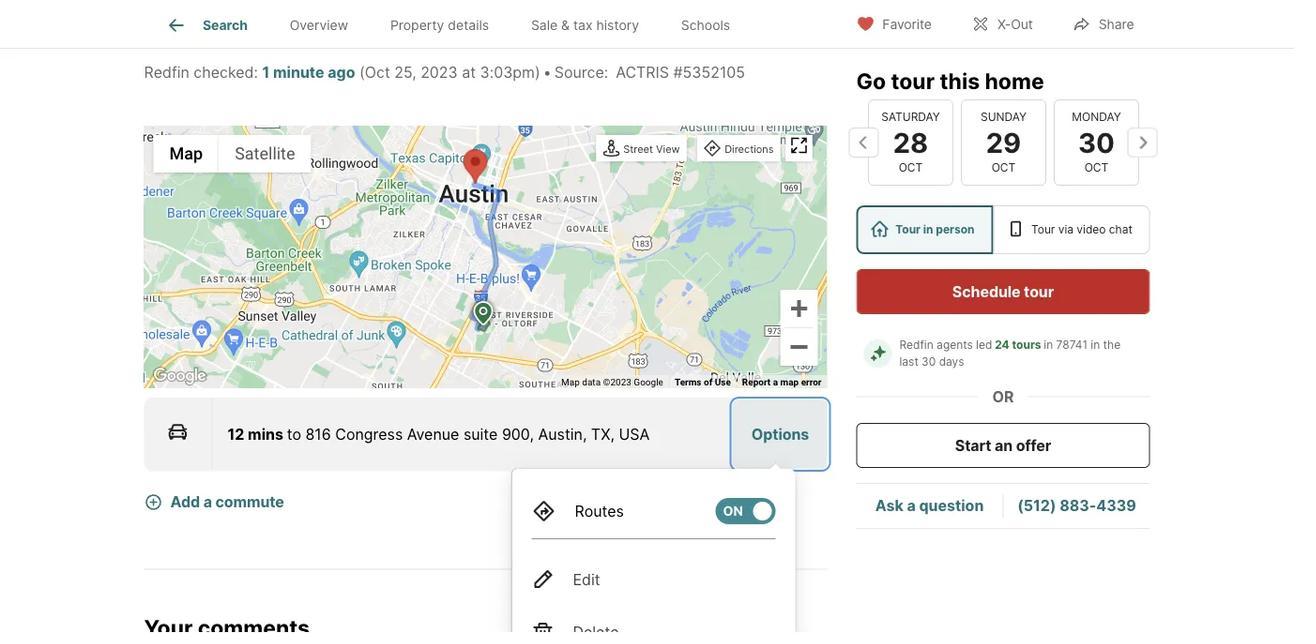 Task type: vqa. For each thing, say whether or not it's contained in the screenshot.
available inside the Down payment assistance Up to $50,000 available from
no



Task type: locate. For each thing, give the bounding box(es) containing it.
menu bar
[[153, 135, 311, 173]]

1 horizontal spatial tour
[[1024, 282, 1054, 301]]

2 tour from the left
[[1031, 223, 1055, 236]]

chat
[[1109, 223, 1133, 236]]

©2023
[[603, 377, 631, 388]]

map left satellite
[[169, 144, 203, 164]]

oct for 30
[[1084, 161, 1108, 175]]

previous image
[[849, 128, 879, 158]]

1 tour from the left
[[895, 223, 921, 236]]

tour
[[891, 68, 935, 94], [1024, 282, 1054, 301]]

a left the map
[[773, 377, 778, 388]]

30 down monday
[[1078, 126, 1114, 159]]

sunday 29 oct
[[980, 110, 1026, 175]]

sale
[[531, 17, 558, 33]]

a inside button
[[203, 494, 212, 512]]

redfin agents led 24 tours in 78741
[[900, 338, 1088, 352]]

contact: (512) 710-0156
[[144, 26, 316, 44]]

oct down 28
[[898, 161, 922, 175]]

1 vertical spatial 30
[[922, 355, 936, 369]]

map left data
[[561, 377, 580, 388]]

of
[[704, 377, 713, 388]]

terms of use
[[675, 377, 731, 388]]

street
[[623, 143, 653, 156]]

map region
[[17, 100, 978, 580]]

data
[[582, 377, 601, 388]]

mins
[[248, 426, 283, 444]]

None checkbox
[[716, 499, 776, 525]]

2 horizontal spatial in
[[1091, 338, 1100, 352]]

1 vertical spatial (512)
[[1017, 497, 1056, 515]]

report a map error
[[742, 377, 822, 388]]

30 inside "in the last 30 days"
[[922, 355, 936, 369]]

12 mins to 816 congress avenue suite 900, austin, tx, usa
[[228, 426, 650, 444]]

oct inside monday 30 oct
[[1084, 161, 1108, 175]]

search link
[[165, 14, 248, 37]]

0 horizontal spatial tour
[[891, 68, 935, 94]]

oct down 29
[[991, 161, 1015, 175]]

0 vertical spatial 30
[[1078, 126, 1114, 159]]

overview
[[290, 17, 348, 33]]

tour left via
[[1031, 223, 1055, 236]]

oct
[[898, 161, 922, 175], [991, 161, 1015, 175], [1084, 161, 1108, 175]]

offer
[[1016, 436, 1051, 455]]

3 oct from the left
[[1084, 161, 1108, 175]]

(512) 883-4339
[[1017, 497, 1136, 515]]

schools
[[681, 17, 730, 33]]

tour right schedule
[[1024, 282, 1054, 301]]

a
[[773, 377, 778, 388], [203, 494, 212, 512], [907, 497, 916, 515]]

(512) left '883-'
[[1017, 497, 1056, 515]]

map inside popup button
[[169, 144, 203, 164]]

edit button
[[532, 554, 776, 607]]

directions
[[725, 143, 774, 156]]

this
[[940, 68, 980, 94]]

a for ask
[[907, 497, 916, 515]]

source:
[[554, 63, 608, 82]]

start an offer
[[955, 436, 1051, 455]]

x-out button
[[955, 4, 1049, 43]]

0 horizontal spatial redfin
[[144, 63, 189, 82]]

an
[[995, 436, 1013, 455]]

go
[[856, 68, 886, 94]]

redfin
[[144, 63, 189, 82], [900, 338, 934, 352]]

in right tours
[[1044, 338, 1053, 352]]

oct for 29
[[991, 161, 1015, 175]]

contact:
[[144, 26, 205, 44]]

2 oct from the left
[[991, 161, 1015, 175]]

(512)
[[209, 26, 245, 44], [1017, 497, 1056, 515]]

menu bar containing map
[[153, 135, 311, 173]]

0 vertical spatial redfin
[[144, 63, 189, 82]]

tour via video chat option
[[993, 206, 1150, 254]]

tour via video chat
[[1031, 223, 1133, 236]]

0 horizontal spatial map
[[169, 144, 203, 164]]

1 horizontal spatial oct
[[991, 161, 1015, 175]]

redfin for redfin checked: 1 minute ago (oct 25, 2023 at 3:03pm) • source: actris # 5352105
[[144, 63, 189, 82]]

out
[[1011, 16, 1033, 32]]

satellite button
[[219, 135, 311, 173]]

1 horizontal spatial a
[[773, 377, 778, 388]]

0 horizontal spatial oct
[[898, 161, 922, 175]]

None button
[[868, 99, 953, 186], [961, 99, 1046, 186], [1053, 99, 1139, 186], [868, 99, 953, 186], [961, 99, 1046, 186], [1053, 99, 1139, 186]]

schedule tour button
[[856, 269, 1150, 314]]

&
[[561, 17, 570, 33]]

0 horizontal spatial (512)
[[209, 26, 245, 44]]

1 horizontal spatial map
[[561, 377, 580, 388]]

1 minute ago link
[[262, 63, 355, 82], [262, 63, 355, 82]]

in left the
[[1091, 338, 1100, 352]]

0 horizontal spatial in
[[923, 223, 933, 236]]

directions button
[[699, 137, 778, 163]]

street view button
[[598, 137, 685, 163]]

a right add
[[203, 494, 212, 512]]

tour inside schedule tour "button"
[[1024, 282, 1054, 301]]

question
[[919, 497, 984, 515]]

30 right last
[[922, 355, 936, 369]]

tab list
[[144, 0, 766, 48]]

share button
[[1056, 4, 1150, 43]]

0 vertical spatial tour
[[891, 68, 935, 94]]

redfin down contact:
[[144, 63, 189, 82]]

at
[[462, 63, 476, 82]]

property details tab
[[369, 3, 510, 48]]

google image
[[149, 364, 211, 389]]

tour for go
[[891, 68, 935, 94]]

(512) up checked:
[[209, 26, 245, 44]]

in inside "in the last 30 days"
[[1091, 338, 1100, 352]]

tour up saturday
[[891, 68, 935, 94]]

1 horizontal spatial tour
[[1031, 223, 1055, 236]]

or
[[992, 388, 1014, 406]]

use
[[715, 377, 731, 388]]

1 horizontal spatial redfin
[[900, 338, 934, 352]]

1 vertical spatial tour
[[1024, 282, 1054, 301]]

0 horizontal spatial tour
[[895, 223, 921, 236]]

tab list containing search
[[144, 0, 766, 48]]

led
[[976, 338, 992, 352]]

error
[[801, 377, 822, 388]]

tour left person
[[895, 223, 921, 236]]

person
[[936, 223, 975, 236]]

agents
[[937, 338, 973, 352]]

1 vertical spatial redfin
[[900, 338, 934, 352]]

google
[[634, 377, 663, 388]]

oct inside sunday 29 oct
[[991, 161, 1015, 175]]

tour in person
[[895, 223, 975, 236]]

2 horizontal spatial oct
[[1084, 161, 1108, 175]]

816
[[305, 426, 331, 444]]

start
[[955, 436, 991, 455]]

•
[[543, 63, 552, 82]]

a for report
[[773, 377, 778, 388]]

redfin up last
[[900, 338, 934, 352]]

1 horizontal spatial 30
[[1078, 126, 1114, 159]]

25,
[[394, 63, 416, 82]]

home
[[985, 68, 1044, 94]]

1
[[262, 63, 270, 82]]

0 horizontal spatial a
[[203, 494, 212, 512]]

1 vertical spatial map
[[561, 377, 580, 388]]

a right ask
[[907, 497, 916, 515]]

add a commute
[[170, 494, 284, 512]]

the
[[1103, 338, 1121, 352]]

30
[[1078, 126, 1114, 159], [922, 355, 936, 369]]

oct down monday
[[1084, 161, 1108, 175]]

in left person
[[923, 223, 933, 236]]

monday
[[1072, 110, 1121, 124]]

usa
[[619, 426, 650, 444]]

oct inside saturday 28 oct
[[898, 161, 922, 175]]

tx,
[[591, 426, 615, 444]]

1 oct from the left
[[898, 161, 922, 175]]

0 horizontal spatial 30
[[922, 355, 936, 369]]

2 horizontal spatial a
[[907, 497, 916, 515]]

list box
[[856, 206, 1150, 254]]

0 vertical spatial map
[[169, 144, 203, 164]]



Task type: describe. For each thing, give the bounding box(es) containing it.
3:03pm)
[[480, 63, 540, 82]]

report
[[742, 377, 771, 388]]

710-
[[249, 26, 281, 44]]

options
[[752, 426, 809, 444]]

12
[[228, 426, 244, 444]]

30 inside monday 30 oct
[[1078, 126, 1114, 159]]

in inside option
[[923, 223, 933, 236]]

a for add
[[203, 494, 212, 512]]

900,
[[502, 426, 534, 444]]

(oct
[[359, 63, 390, 82]]

map for map data ©2023 google
[[561, 377, 580, 388]]

redfin for redfin agents led 24 tours in 78741
[[900, 338, 934, 352]]

ask a question link
[[875, 497, 984, 515]]

tour for schedule
[[1024, 282, 1054, 301]]

schools tab
[[660, 3, 751, 48]]

view
[[656, 143, 680, 156]]

share
[[1099, 16, 1134, 32]]

sale & tax history tab
[[510, 3, 660, 48]]

ask a question
[[875, 497, 984, 515]]

24
[[995, 338, 1009, 352]]

78741
[[1056, 338, 1088, 352]]

tour for tour in person
[[895, 223, 921, 236]]

tours
[[1012, 338, 1041, 352]]

go tour this home
[[856, 68, 1044, 94]]

satellite
[[235, 144, 295, 164]]

last
[[900, 355, 919, 369]]

austin,
[[538, 426, 587, 444]]

0 vertical spatial (512)
[[209, 26, 245, 44]]

sunday
[[980, 110, 1026, 124]]

x-
[[997, 16, 1011, 32]]

#
[[673, 63, 683, 82]]

tax
[[573, 17, 593, 33]]

883-
[[1060, 497, 1096, 515]]

list box containing tour in person
[[856, 206, 1150, 254]]

ask
[[875, 497, 903, 515]]

tour in person option
[[856, 206, 993, 254]]

monday 30 oct
[[1072, 110, 1121, 175]]

4339
[[1096, 497, 1136, 515]]

start an offer button
[[856, 423, 1150, 468]]

search
[[203, 17, 248, 33]]

in the last 30 days
[[900, 338, 1124, 369]]

map data ©2023 google
[[561, 377, 663, 388]]

tour for tour via video chat
[[1031, 223, 1055, 236]]

ago
[[328, 63, 355, 82]]

redfin checked: 1 minute ago (oct 25, 2023 at 3:03pm) • source: actris # 5352105
[[144, 63, 745, 82]]

oct for 28
[[898, 161, 922, 175]]

congress
[[335, 426, 403, 444]]

5352105
[[683, 63, 745, 82]]

next image
[[1128, 128, 1158, 158]]

1 horizontal spatial (512)
[[1017, 497, 1056, 515]]

options button
[[733, 401, 827, 469]]

2023
[[421, 63, 458, 82]]

map button
[[153, 135, 219, 173]]

schedule
[[952, 282, 1021, 301]]

minute
[[273, 63, 324, 82]]

edit
[[573, 571, 600, 589]]

29
[[986, 126, 1021, 159]]

days
[[939, 355, 964, 369]]

1 horizontal spatial in
[[1044, 338, 1053, 352]]

avenue
[[407, 426, 459, 444]]

overview tab
[[269, 3, 369, 48]]

via
[[1058, 223, 1074, 236]]

actris
[[616, 63, 669, 82]]

schedule tour
[[952, 282, 1054, 301]]

map for map
[[169, 144, 203, 164]]

favorite
[[882, 16, 932, 32]]

checked:
[[194, 63, 258, 82]]

sale & tax history
[[531, 17, 639, 33]]

details
[[448, 17, 489, 33]]

map
[[780, 377, 799, 388]]

commute
[[215, 494, 284, 512]]

report a map error link
[[742, 377, 822, 388]]

video
[[1077, 223, 1106, 236]]

terms
[[675, 377, 702, 388]]

add
[[170, 494, 200, 512]]

history
[[596, 17, 639, 33]]

favorite button
[[840, 4, 948, 43]]

add a commute button
[[144, 481, 314, 524]]

x-out
[[997, 16, 1033, 32]]

suite
[[463, 426, 498, 444]]

property details
[[390, 17, 489, 33]]

property
[[390, 17, 444, 33]]

street view
[[623, 143, 680, 156]]

(512) 883-4339 link
[[1017, 497, 1136, 515]]



